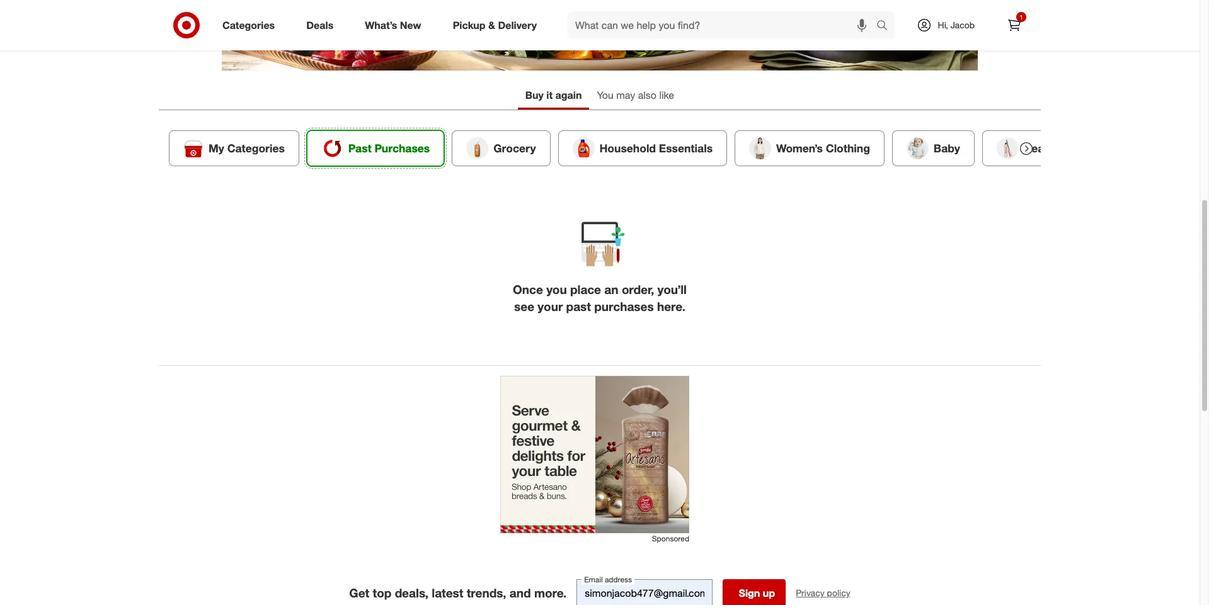 Task type: locate. For each thing, give the bounding box(es) containing it.
delivery
[[498, 19, 537, 31]]

categories
[[222, 19, 275, 31], [227, 142, 285, 155]]

here.
[[657, 299, 686, 314]]

order,
[[622, 282, 654, 297]]

None text field
[[577, 580, 713, 606]]

hi,
[[938, 20, 948, 30]]

baby
[[934, 142, 960, 155]]

trends,
[[467, 586, 506, 601]]

you may also like
[[597, 89, 674, 101]]

beauty
[[1024, 142, 1061, 155]]

women's
[[776, 142, 823, 155]]

past
[[348, 142, 372, 155]]

up
[[763, 587, 775, 600]]

women's clothing button
[[735, 130, 885, 166]]

buy it again
[[525, 89, 582, 101]]

more.
[[534, 586, 567, 601]]

household
[[600, 142, 656, 155]]

top
[[373, 586, 392, 601]]

deals,
[[395, 586, 428, 601]]

you'll
[[657, 282, 687, 297]]

place
[[570, 282, 601, 297]]

you may also like link
[[589, 83, 682, 110]]

and
[[510, 586, 531, 601]]

purchases
[[594, 299, 654, 314]]

grocery button
[[452, 130, 550, 166]]

1 vertical spatial categories
[[227, 142, 285, 155]]

once
[[513, 282, 543, 297]]

buy it again link
[[518, 83, 589, 110]]

past purchases button
[[307, 130, 444, 166]]

past
[[566, 299, 591, 314]]

an
[[604, 282, 619, 297]]

1
[[1020, 13, 1023, 21]]

hi, jacob
[[938, 20, 975, 30]]

you
[[546, 282, 567, 297]]

pickup & delivery link
[[442, 11, 553, 39]]

past purchases
[[348, 142, 430, 155]]

sign up
[[739, 587, 775, 600]]

once you place an order, you'll see your past purchases here.
[[513, 282, 687, 314]]

essentials
[[659, 142, 713, 155]]

get top deals, latest trends, and more.
[[349, 586, 567, 601]]

what's
[[365, 19, 397, 31]]



Task type: vqa. For each thing, say whether or not it's contained in the screenshot.
Buy it again link
yes



Task type: describe. For each thing, give the bounding box(es) containing it.
latest
[[432, 586, 463, 601]]

policy
[[827, 588, 850, 599]]

it
[[547, 89, 553, 101]]

advertisement region
[[500, 376, 689, 534]]

sponsored
[[652, 534, 689, 544]]

&
[[488, 19, 495, 31]]

baby button
[[892, 130, 975, 166]]

jacob
[[951, 20, 975, 30]]

pickup & delivery
[[453, 19, 537, 31]]

categories inside button
[[227, 142, 285, 155]]

deals
[[306, 19, 333, 31]]

get
[[349, 586, 369, 601]]

my
[[209, 142, 224, 155]]

privacy policy
[[796, 588, 850, 599]]

clothing
[[826, 142, 870, 155]]

sign up button
[[723, 580, 786, 606]]

again
[[555, 89, 582, 101]]

what's new
[[365, 19, 421, 31]]

your
[[538, 299, 563, 314]]

sign
[[739, 587, 760, 600]]

like
[[659, 89, 674, 101]]

1 link
[[1001, 11, 1028, 39]]

what's new link
[[354, 11, 437, 39]]

women's clothing
[[776, 142, 870, 155]]

0 vertical spatial categories
[[222, 19, 275, 31]]

beauty button
[[982, 130, 1075, 166]]

privacy policy link
[[796, 587, 850, 600]]

deals link
[[296, 11, 349, 39]]

also
[[638, 89, 657, 101]]

you
[[597, 89, 614, 101]]

household essentials
[[600, 142, 713, 155]]

What can we help you find? suggestions appear below search field
[[568, 11, 879, 39]]

dish up for less image
[[222, 0, 978, 71]]

see
[[514, 299, 534, 314]]

grocery
[[494, 142, 536, 155]]

my categories button
[[169, 130, 299, 166]]

search
[[871, 20, 901, 32]]

may
[[616, 89, 635, 101]]

categories link
[[212, 11, 291, 39]]

my categories
[[209, 142, 285, 155]]

privacy
[[796, 588, 825, 599]]

purchases
[[375, 142, 430, 155]]

new
[[400, 19, 421, 31]]

search button
[[871, 11, 901, 42]]

household essentials button
[[558, 130, 727, 166]]

buy
[[525, 89, 544, 101]]

pickup
[[453, 19, 486, 31]]



